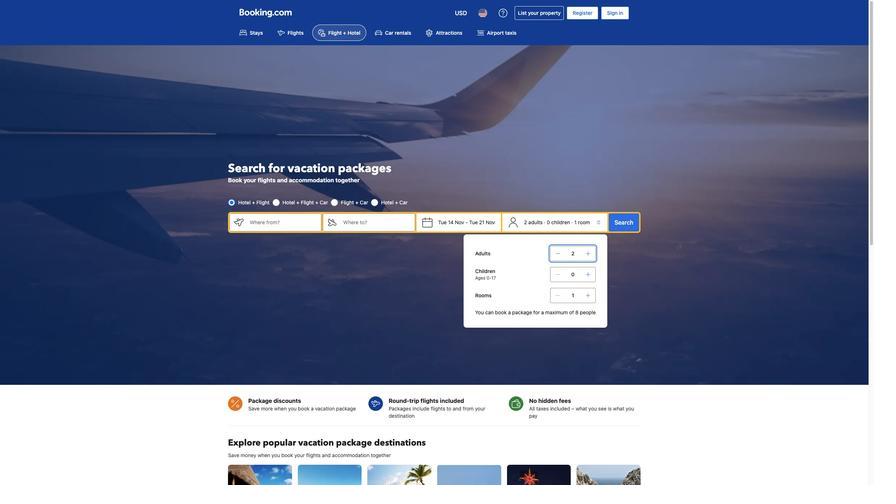 Task type: vqa. For each thing, say whether or not it's contained in the screenshot.
the City
no



Task type: locate. For each thing, give the bounding box(es) containing it.
0 vertical spatial for
[[269, 161, 285, 177]]

you
[[288, 406, 297, 412], [589, 406, 597, 412], [626, 406, 635, 412], [272, 453, 280, 459]]

hotel for hotel + flight
[[238, 199, 251, 206]]

attractions link
[[420, 25, 468, 41]]

0 horizontal spatial ·
[[544, 219, 546, 225]]

0 vertical spatial vacation
[[288, 161, 335, 177]]

save down the package
[[248, 406, 260, 412]]

1 horizontal spatial nov
[[486, 219, 495, 225]]

0 horizontal spatial 2
[[524, 219, 527, 225]]

1 vertical spatial accommodation
[[332, 453, 370, 459]]

1 vertical spatial and
[[453, 406, 462, 412]]

0 horizontal spatial what
[[576, 406, 587, 412]]

for
[[269, 161, 285, 177], [534, 310, 540, 316]]

when down discounts
[[274, 406, 287, 412]]

and inside explore popular vacation package destinations save money when you book your flights and accommodation together
[[322, 453, 331, 459]]

search for vacation packages book your flights and accommodation together
[[228, 161, 392, 183]]

together
[[336, 177, 360, 183], [371, 453, 391, 459]]

usd
[[455, 10, 467, 16]]

21
[[479, 219, 485, 225]]

what right –
[[576, 406, 587, 412]]

together down "packages"
[[336, 177, 360, 183]]

·
[[544, 219, 546, 225], [572, 219, 573, 225]]

2 down 2 adults · 0 children · 1 room
[[572, 251, 575, 257]]

flight + hotel link
[[313, 25, 366, 41]]

flights
[[258, 177, 276, 183], [421, 398, 439, 405], [431, 406, 446, 412], [306, 453, 321, 459]]

0 horizontal spatial when
[[258, 453, 270, 459]]

2 vertical spatial book
[[282, 453, 293, 459]]

you down popular at the bottom left of the page
[[272, 453, 280, 459]]

17
[[492, 276, 496, 281]]

tue left the 14
[[438, 219, 447, 225]]

flights inside explore popular vacation package destinations save money when you book your flights and accommodation together
[[306, 453, 321, 459]]

car rentals
[[385, 30, 412, 36]]

search inside search for vacation packages book your flights and accommodation together
[[228, 161, 266, 177]]

1 nov from the left
[[455, 219, 464, 225]]

Where to? field
[[338, 214, 415, 232]]

you down discounts
[[288, 406, 297, 412]]

2
[[524, 219, 527, 225], [572, 251, 575, 257]]

1 vertical spatial package
[[336, 406, 356, 412]]

nov
[[455, 219, 464, 225], [486, 219, 495, 225]]

0 horizontal spatial search
[[228, 161, 266, 177]]

book down discounts
[[298, 406, 310, 412]]

0 vertical spatial together
[[336, 177, 360, 183]]

2 for 2
[[572, 251, 575, 257]]

–
[[572, 406, 575, 412]]

1 horizontal spatial search
[[615, 219, 634, 226]]

1 horizontal spatial and
[[322, 453, 331, 459]]

14
[[448, 219, 454, 225]]

0 horizontal spatial 0
[[547, 219, 550, 225]]

save left money
[[228, 453, 239, 459]]

2 nov from the left
[[486, 219, 495, 225]]

airport taxis link
[[471, 25, 523, 41]]

-
[[466, 219, 468, 225]]

included up the to
[[440, 398, 464, 405]]

0 horizontal spatial tue
[[438, 219, 447, 225]]

your right 'book'
[[244, 177, 256, 183]]

vacation
[[288, 161, 335, 177], [315, 406, 335, 412], [298, 437, 334, 449]]

0 vertical spatial and
[[277, 177, 288, 183]]

what
[[576, 406, 587, 412], [613, 406, 625, 412]]

and
[[277, 177, 288, 183], [453, 406, 462, 412], [322, 453, 331, 459]]

0 vertical spatial accommodation
[[289, 177, 334, 183]]

accommodation inside explore popular vacation package destinations save money when you book your flights and accommodation together
[[332, 453, 370, 459]]

2 vertical spatial package
[[336, 437, 372, 449]]

vacation inside explore popular vacation package destinations save money when you book your flights and accommodation together
[[298, 437, 334, 449]]

flights
[[288, 30, 304, 36]]

tue 14 nov - tue 21 nov
[[438, 219, 495, 225]]

0 horizontal spatial book
[[282, 453, 293, 459]]

0 vertical spatial search
[[228, 161, 266, 177]]

1 vertical spatial save
[[228, 453, 239, 459]]

search for search for vacation packages book your flights and accommodation together
[[228, 161, 266, 177]]

0-
[[487, 276, 492, 281]]

included
[[440, 398, 464, 405], [550, 406, 570, 412]]

book inside package discounts save more when you book a vacation package
[[298, 406, 310, 412]]

included down fees
[[550, 406, 570, 412]]

0 vertical spatial 2
[[524, 219, 527, 225]]

1 vertical spatial 2
[[572, 251, 575, 257]]

a inside package discounts save more when you book a vacation package
[[311, 406, 314, 412]]

1 horizontal spatial 2
[[572, 251, 575, 257]]

when right money
[[258, 453, 270, 459]]

+ for flight + car
[[356, 199, 359, 206]]

1 horizontal spatial for
[[534, 310, 540, 316]]

you inside package discounts save more when you book a vacation package
[[288, 406, 297, 412]]

1 vertical spatial when
[[258, 453, 270, 459]]

your inside 'round-trip flights included packages include flights to and from your destination'
[[475, 406, 486, 412]]

1 vertical spatial together
[[371, 453, 391, 459]]

a
[[508, 310, 511, 316], [542, 310, 544, 316], [311, 406, 314, 412]]

tue right '-'
[[470, 219, 478, 225]]

together down destinations
[[371, 453, 391, 459]]

and inside search for vacation packages book your flights and accommodation together
[[277, 177, 288, 183]]

1 horizontal spatial book
[[298, 406, 310, 412]]

0 horizontal spatial a
[[311, 406, 314, 412]]

accommodation
[[289, 177, 334, 183], [332, 453, 370, 459]]

search
[[228, 161, 266, 177], [615, 219, 634, 226]]

discounts
[[274, 398, 301, 405]]

· right adults
[[544, 219, 546, 225]]

car
[[385, 30, 394, 36], [320, 199, 328, 206], [360, 199, 368, 206], [400, 199, 408, 206]]

2 horizontal spatial and
[[453, 406, 462, 412]]

save inside package discounts save more when you book a vacation package
[[248, 406, 260, 412]]

1 horizontal spatial tue
[[470, 219, 478, 225]]

can
[[486, 310, 494, 316]]

1 vertical spatial included
[[550, 406, 570, 412]]

nov left '-'
[[455, 219, 464, 225]]

Where from? field
[[244, 214, 322, 232]]

2 adults · 0 children · 1 room
[[524, 219, 590, 225]]

hotel
[[348, 30, 361, 36], [238, 199, 251, 206], [283, 199, 295, 206], [381, 199, 394, 206]]

+ for hotel + car
[[395, 199, 398, 206]]

save
[[248, 406, 260, 412], [228, 453, 239, 459]]

1 vertical spatial for
[[534, 310, 540, 316]]

1 vertical spatial search
[[615, 219, 634, 226]]

hotel inside the flight + hotel link
[[348, 30, 361, 36]]

book down popular at the bottom left of the page
[[282, 453, 293, 459]]

1 vertical spatial vacation
[[315, 406, 335, 412]]

1 what from the left
[[576, 406, 587, 412]]

1
[[575, 219, 577, 225], [572, 293, 575, 299]]

you left see
[[589, 406, 597, 412]]

0 horizontal spatial included
[[440, 398, 464, 405]]

for inside search for vacation packages book your flights and accommodation together
[[269, 161, 285, 177]]

0 horizontal spatial for
[[269, 161, 285, 177]]

2 for 2 adults · 0 children · 1 room
[[524, 219, 527, 225]]

vacation for package
[[298, 437, 334, 449]]

0 vertical spatial when
[[274, 406, 287, 412]]

1 up of
[[572, 293, 575, 299]]

1 horizontal spatial ·
[[572, 219, 573, 225]]

list
[[518, 10, 527, 16]]

you can book a package for a maximum of 8 people
[[476, 310, 596, 316]]

book right "can"
[[495, 310, 507, 316]]

pay
[[529, 413, 538, 419]]

· right "children"
[[572, 219, 573, 225]]

you
[[476, 310, 484, 316]]

round-trip flights included packages include flights to and from your destination
[[389, 398, 486, 419]]

flight + car
[[341, 199, 368, 206]]

2 vertical spatial and
[[322, 453, 331, 459]]

what right is at the bottom right of page
[[613, 406, 625, 412]]

2 horizontal spatial a
[[542, 310, 544, 316]]

tue
[[438, 219, 447, 225], [470, 219, 478, 225]]

taxis
[[505, 30, 517, 36]]

is
[[608, 406, 612, 412]]

search inside button
[[615, 219, 634, 226]]

vacation inside package discounts save more when you book a vacation package
[[315, 406, 335, 412]]

packages
[[389, 406, 411, 412]]

hotel for hotel + flight + car
[[283, 199, 295, 206]]

1 horizontal spatial together
[[371, 453, 391, 459]]

0 horizontal spatial together
[[336, 177, 360, 183]]

0 vertical spatial save
[[248, 406, 260, 412]]

1 horizontal spatial when
[[274, 406, 287, 412]]

nov right 21
[[486, 219, 495, 225]]

your right list on the right of page
[[528, 10, 539, 16]]

1 horizontal spatial what
[[613, 406, 625, 412]]

1 vertical spatial 0
[[572, 272, 575, 278]]

attractions
[[436, 30, 463, 36]]

explore
[[228, 437, 261, 449]]

1 vertical spatial book
[[298, 406, 310, 412]]

your down popular at the bottom left of the page
[[295, 453, 305, 459]]

all
[[529, 406, 535, 412]]

flight
[[329, 30, 342, 36], [257, 199, 270, 206], [301, 199, 314, 206], [341, 199, 354, 206]]

vacation inside search for vacation packages book your flights and accommodation together
[[288, 161, 335, 177]]

0 vertical spatial 1
[[575, 219, 577, 225]]

1 horizontal spatial save
[[248, 406, 260, 412]]

hotel + flight + car
[[283, 199, 328, 206]]

+ for hotel + flight
[[252, 199, 255, 206]]

1 horizontal spatial included
[[550, 406, 570, 412]]

0 horizontal spatial and
[[277, 177, 288, 183]]

0 vertical spatial book
[[495, 310, 507, 316]]

airport taxis
[[487, 30, 517, 36]]

1 left room
[[575, 219, 577, 225]]

when inside package discounts save more when you book a vacation package
[[274, 406, 287, 412]]

0 vertical spatial included
[[440, 398, 464, 405]]

0 horizontal spatial nov
[[455, 219, 464, 225]]

when
[[274, 406, 287, 412], [258, 453, 270, 459]]

0
[[547, 219, 550, 225], [572, 272, 575, 278]]

you right is at the bottom right of page
[[626, 406, 635, 412]]

your right the from
[[475, 406, 486, 412]]

children
[[552, 219, 570, 225]]

2 vertical spatial vacation
[[298, 437, 334, 449]]

0 horizontal spatial save
[[228, 453, 239, 459]]

+
[[343, 30, 347, 36], [252, 199, 255, 206], [297, 199, 300, 206], [315, 199, 319, 206], [356, 199, 359, 206], [395, 199, 398, 206]]

destinations
[[374, 437, 426, 449]]

2 left adults
[[524, 219, 527, 225]]

and inside 'round-trip flights included packages include flights to and from your destination'
[[453, 406, 462, 412]]



Task type: describe. For each thing, give the bounding box(es) containing it.
round-
[[389, 398, 410, 405]]

usd button
[[451, 4, 472, 22]]

package
[[248, 398, 272, 405]]

no
[[529, 398, 537, 405]]

rentals
[[395, 30, 412, 36]]

booking.com online hotel reservations image
[[240, 9, 292, 17]]

car rentals link
[[369, 25, 417, 41]]

search for search
[[615, 219, 634, 226]]

flight + hotel
[[329, 30, 361, 36]]

list your property
[[518, 10, 561, 16]]

sign in
[[607, 10, 624, 16]]

taxes
[[537, 406, 549, 412]]

+ for flight + hotel
[[343, 30, 347, 36]]

1 · from the left
[[544, 219, 546, 225]]

accommodation inside search for vacation packages book your flights and accommodation together
[[289, 177, 334, 183]]

together inside explore popular vacation package destinations save money when you book your flights and accommodation together
[[371, 453, 391, 459]]

sign
[[607, 10, 618, 16]]

from
[[463, 406, 474, 412]]

property
[[540, 10, 561, 16]]

explore popular vacation package destinations save money when you book your flights and accommodation together
[[228, 437, 426, 459]]

package inside explore popular vacation package destinations save money when you book your flights and accommodation together
[[336, 437, 372, 449]]

1 horizontal spatial 0
[[572, 272, 575, 278]]

ages
[[476, 276, 486, 281]]

1 tue from the left
[[438, 219, 447, 225]]

popular
[[263, 437, 296, 449]]

adults
[[476, 251, 491, 257]]

2 horizontal spatial book
[[495, 310, 507, 316]]

no hidden fees all taxes included – what you see is what you pay
[[529, 398, 635, 419]]

save inside explore popular vacation package destinations save money when you book your flights and accommodation together
[[228, 453, 239, 459]]

1 vertical spatial 1
[[572, 293, 575, 299]]

flights link
[[272, 25, 310, 41]]

package inside package discounts save more when you book a vacation package
[[336, 406, 356, 412]]

2 tue from the left
[[470, 219, 478, 225]]

hidden
[[539, 398, 558, 405]]

2 what from the left
[[613, 406, 625, 412]]

register
[[573, 10, 593, 16]]

register link
[[567, 7, 599, 20]]

vacation for packages
[[288, 161, 335, 177]]

children ages 0-17
[[476, 268, 496, 281]]

when inside explore popular vacation package destinations save money when you book your flights and accommodation together
[[258, 453, 270, 459]]

maximum
[[546, 310, 568, 316]]

to
[[447, 406, 452, 412]]

hotel + car
[[381, 199, 408, 206]]

packages
[[338, 161, 392, 177]]

airport
[[487, 30, 504, 36]]

hotel for hotel + car
[[381, 199, 394, 206]]

together inside search for vacation packages book your flights and accommodation together
[[336, 177, 360, 183]]

search button
[[609, 214, 640, 232]]

your inside search for vacation packages book your flights and accommodation together
[[244, 177, 256, 183]]

flights inside search for vacation packages book your flights and accommodation together
[[258, 177, 276, 183]]

1 horizontal spatial a
[[508, 310, 511, 316]]

package discounts save more when you book a vacation package
[[248, 398, 356, 412]]

stays
[[250, 30, 263, 36]]

children
[[476, 268, 496, 275]]

include
[[413, 406, 430, 412]]

hotel + flight
[[238, 199, 270, 206]]

people
[[580, 310, 596, 316]]

you inside explore popular vacation package destinations save money when you book your flights and accommodation together
[[272, 453, 280, 459]]

included inside no hidden fees all taxes included – what you see is what you pay
[[550, 406, 570, 412]]

trip
[[410, 398, 419, 405]]

list your property link
[[515, 6, 564, 20]]

in
[[619, 10, 624, 16]]

included inside 'round-trip flights included packages include flights to and from your destination'
[[440, 398, 464, 405]]

of
[[570, 310, 574, 316]]

stays link
[[234, 25, 269, 41]]

money
[[241, 453, 256, 459]]

more
[[261, 406, 273, 412]]

adults
[[529, 219, 543, 225]]

0 vertical spatial 0
[[547, 219, 550, 225]]

rooms
[[476, 293, 492, 299]]

your inside explore popular vacation package destinations save money when you book your flights and accommodation together
[[295, 453, 305, 459]]

sign in link
[[602, 7, 629, 20]]

+ for hotel + flight + car
[[297, 199, 300, 206]]

2 · from the left
[[572, 219, 573, 225]]

0 vertical spatial package
[[513, 310, 532, 316]]

fees
[[559, 398, 571, 405]]

book
[[228, 177, 242, 183]]

room
[[578, 219, 590, 225]]

8
[[576, 310, 579, 316]]

book inside explore popular vacation package destinations save money when you book your flights and accommodation together
[[282, 453, 293, 459]]

see
[[599, 406, 607, 412]]

destination
[[389, 413, 415, 419]]



